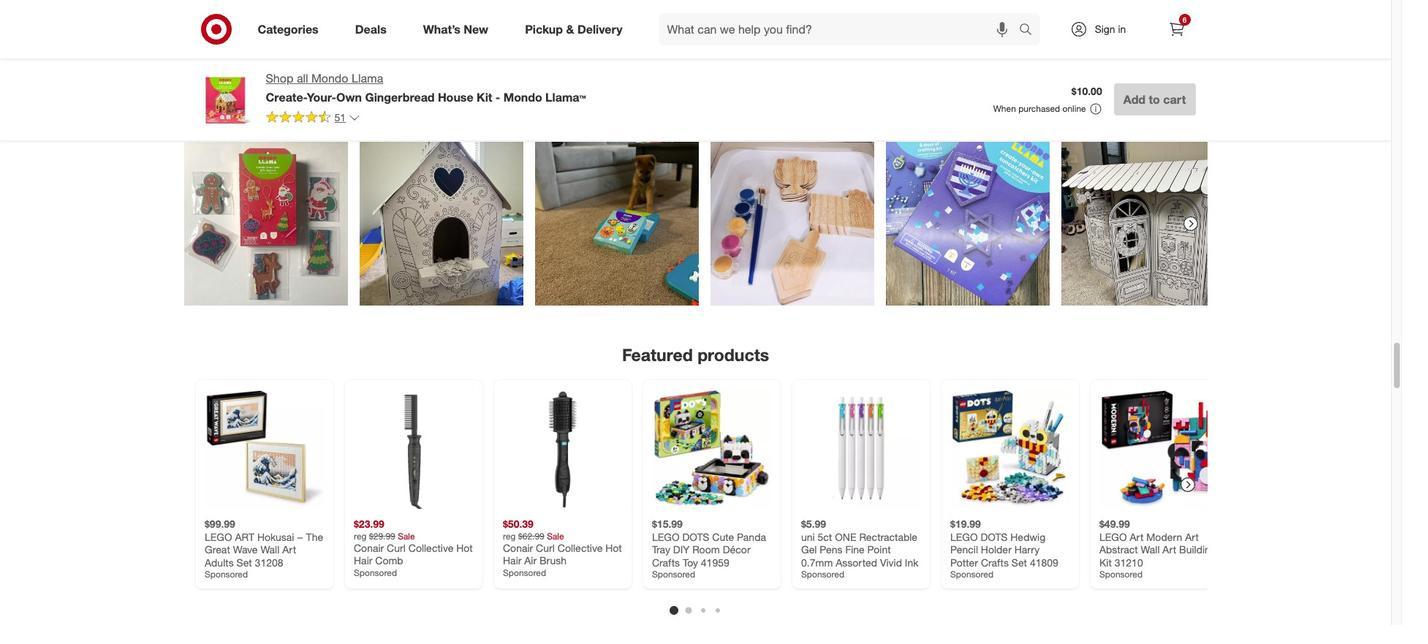Task type: vqa. For each thing, say whether or not it's contained in the screenshot.
the amount. associated with 2% rewards toward a Target GiftCard. For each eligible purchase you make in gas or dining merchant categories, you earn rewards at a rate of 2% of the eligible purchase amount.
no



Task type: locate. For each thing, give the bounding box(es) containing it.
wall down modern
[[1140, 543, 1159, 556]]

1 curl from the left
[[386, 541, 405, 554]]

curl up comb
[[386, 541, 405, 554]]

1 vertical spatial kit
[[1099, 556, 1111, 568]]

1 horizontal spatial dots
[[980, 530, 1007, 543]]

curl up brush
[[536, 541, 554, 554]]

hot for conair curl collective hot hair air brush
[[605, 541, 622, 554]]

1 crafts from the left
[[652, 556, 680, 568]]

lego for lego dots hedwig pencil holder harry potter crafts set 41809
[[950, 530, 977, 543]]

adults
[[204, 556, 233, 568]]

collective right $29.99
[[408, 541, 453, 554]]

0 horizontal spatial set
[[236, 556, 252, 568]]

dots for $19.99
[[980, 530, 1007, 543]]

1 conair from the left
[[353, 541, 384, 554]]

dots up the holder
[[980, 530, 1007, 543]]

air
[[524, 554, 536, 567]]

0 horizontal spatial hot
[[456, 541, 472, 554]]

mondo up your-
[[311, 71, 348, 86]]

user image by @leslierott image
[[886, 142, 1049, 306]]

lego inside $19.99 lego dots hedwig pencil holder harry potter crafts set 41809 sponsored
[[950, 530, 977, 543]]

0 horizontal spatial mondo
[[311, 71, 348, 86]]

reg down $23.99 at the bottom left of page
[[353, 530, 366, 541]]

hot inside "$50.39 reg $62.99 sale conair curl collective hot hair air brush sponsored"
[[605, 541, 622, 554]]

conair for comb
[[353, 541, 384, 554]]

collective for sponsored
[[408, 541, 453, 554]]

1 horizontal spatial set
[[1011, 556, 1027, 568]]

1 horizontal spatial kit
[[1099, 556, 1111, 568]]

sponsored down 0.7mm
[[801, 569, 844, 580]]

$99.99
[[204, 518, 235, 530]]

3 lego from the left
[[950, 530, 977, 543]]

31208
[[254, 556, 283, 568]]

dots up room
[[682, 530, 709, 543]]

2 curl from the left
[[536, 541, 554, 554]]

0 horizontal spatial conair
[[353, 541, 384, 554]]

wave
[[233, 543, 257, 556]]

lego inside the $49.99 lego art modern art abstract wall art building kit 31210 sponsored
[[1099, 530, 1127, 543]]

0 horizontal spatial crafts
[[652, 556, 680, 568]]

1 hair from the left
[[353, 554, 372, 567]]

1 horizontal spatial curl
[[536, 541, 554, 554]]

set
[[236, 556, 252, 568], [1011, 556, 1027, 568]]

reg
[[353, 530, 366, 541], [503, 530, 515, 541]]

1 hot from the left
[[456, 541, 472, 554]]

sponsored down potter
[[950, 569, 993, 580]]

lego
[[204, 530, 232, 543], [652, 530, 679, 543], [950, 530, 977, 543], [1099, 530, 1127, 543]]

0 horizontal spatial kit
[[477, 90, 492, 104]]

collective inside "$50.39 reg $62.99 sale conair curl collective hot hair air brush sponsored"
[[557, 541, 602, 554]]

sponsored inside "$50.39 reg $62.99 sale conair curl collective hot hair air brush sponsored"
[[503, 567, 546, 578]]

2 reg from the left
[[503, 530, 515, 541]]

collective inside $23.99 reg $29.99 sale conair curl collective hot hair comb sponsored
[[408, 541, 453, 554]]

0 horizontal spatial reg
[[353, 530, 366, 541]]

$49.99 lego art modern art abstract wall art building kit 31210 sponsored
[[1099, 518, 1216, 580]]

kit inside the $49.99 lego art modern art abstract wall art building kit 31210 sponsored
[[1099, 556, 1111, 568]]

hair inside "$50.39 reg $62.99 sale conair curl collective hot hair air brush sponsored"
[[503, 554, 521, 567]]

2 hot from the left
[[605, 541, 622, 554]]

hot for conair curl collective hot hair comb
[[456, 541, 472, 554]]

1 wall from the left
[[260, 543, 279, 556]]

reg inside $23.99 reg $29.99 sale conair curl collective hot hair comb sponsored
[[353, 530, 366, 541]]

0 horizontal spatial collective
[[408, 541, 453, 554]]

2 lego from the left
[[652, 530, 679, 543]]

gingerbread
[[365, 90, 435, 104]]

1 set from the left
[[236, 556, 252, 568]]

&
[[566, 22, 574, 36]]

lego art modern art abstract wall art building kit 31210 image
[[1099, 389, 1219, 509]]

dots inside $19.99 lego dots hedwig pencil holder harry potter crafts set 41809 sponsored
[[980, 530, 1007, 543]]

pens
[[819, 543, 842, 556]]

41809
[[1030, 556, 1058, 568]]

sponsored down 31210
[[1099, 569, 1142, 580]]

abstract
[[1099, 543, 1138, 556]]

0 vertical spatial kit
[[477, 90, 492, 104]]

conair down $23.99 at the bottom left of page
[[353, 541, 384, 554]]

make happy memories with gift ideas the whole family can enjoy. image
[[508, 0, 813, 38]]

conair for air
[[503, 541, 533, 554]]

sponsored inside $23.99 reg $29.99 sale conair curl collective hot hair comb sponsored
[[353, 567, 397, 578]]

kit
[[477, 90, 492, 104], [1099, 556, 1111, 568]]

sponsored inside $5.99 uni 5ct one rectractable gel pens fine point 0.7mm assorted vivid ink sponsored
[[801, 569, 844, 580]]

1 horizontal spatial crafts
[[981, 556, 1008, 568]]

conair inside $23.99 reg $29.99 sale conair curl collective hot hair comb sponsored
[[353, 541, 384, 554]]

hot inside $23.99 reg $29.99 sale conair curl collective hot hair comb sponsored
[[456, 541, 472, 554]]

your-
[[307, 90, 336, 104]]

crafts down tray
[[652, 556, 680, 568]]

curl for comb
[[386, 541, 405, 554]]

cart
[[1163, 92, 1186, 107]]

2 collective from the left
[[557, 541, 602, 554]]

lego for lego art modern art abstract wall art building kit 31210
[[1099, 530, 1127, 543]]

house
[[438, 90, 473, 104]]

hair inside $23.99 reg $29.99 sale conair curl collective hot hair comb sponsored
[[353, 554, 372, 567]]

comfy, cozy gifts that can turn any time into snuggle time. image
[[851, 0, 1086, 38]]

1 horizontal spatial hot
[[605, 541, 622, 554]]

online
[[1063, 103, 1086, 114]]

sale
[[397, 530, 415, 541], [547, 530, 564, 541]]

kit inside shop all mondo llama create-your-own gingerbread house kit - mondo llama™
[[477, 90, 492, 104]]

crafts inside $19.99 lego dots hedwig pencil holder harry potter crafts set 41809 sponsored
[[981, 556, 1008, 568]]

room
[[692, 543, 720, 556]]

curl inside $23.99 reg $29.99 sale conair curl collective hot hair comb sponsored
[[386, 541, 405, 554]]

search button
[[1012, 13, 1047, 48]]

dots for $15.99
[[682, 530, 709, 543]]

pickup & delivery link
[[513, 13, 641, 45]]

lego inside $15.99 lego dots cute panda tray diy room décor crafts toy 41959 sponsored
[[652, 530, 679, 543]]

sale inside $23.99 reg $29.99 sale conair curl collective hot hair comb sponsored
[[397, 530, 415, 541]]

curl
[[386, 541, 405, 554], [536, 541, 554, 554]]

lego up pencil
[[950, 530, 977, 543]]

41959
[[701, 556, 729, 568]]

vivid
[[880, 556, 902, 568]]

in
[[1118, 23, 1126, 35]]

hot left tray
[[605, 541, 622, 554]]

reg inside "$50.39 reg $62.99 sale conair curl collective hot hair air brush sponsored"
[[503, 530, 515, 541]]

sponsored
[[353, 567, 397, 578], [503, 567, 546, 578], [204, 569, 248, 580], [652, 569, 695, 580], [801, 569, 844, 580], [950, 569, 993, 580], [1099, 569, 1142, 580]]

0 horizontal spatial hair
[[353, 554, 372, 567]]

lego down $49.99
[[1099, 530, 1127, 543]]

wall up 31208
[[260, 543, 279, 556]]

delivery
[[577, 22, 622, 36]]

hair
[[353, 554, 372, 567], [503, 554, 521, 567]]

conair
[[353, 541, 384, 554], [503, 541, 533, 554]]

sponsored down toy
[[652, 569, 695, 580]]

kit down abstract
[[1099, 556, 1111, 568]]

sign in
[[1095, 23, 1126, 35]]

set down harry
[[1011, 556, 1027, 568]]

llama™
[[545, 90, 586, 104]]

kit left -
[[477, 90, 492, 104]]

deals
[[355, 22, 387, 36]]

2 dots from the left
[[980, 530, 1007, 543]]

lego down $15.99
[[652, 530, 679, 543]]

hot
[[456, 541, 472, 554], [605, 541, 622, 554]]

curl inside "$50.39 reg $62.99 sale conair curl collective hot hair air brush sponsored"
[[536, 541, 554, 554]]

mondo right -
[[504, 90, 542, 104]]

sponsored down air
[[503, 567, 546, 578]]

2 wall from the left
[[1140, 543, 1159, 556]]

$5.99 uni 5ct one rectractable gel pens fine point 0.7mm assorted vivid ink sponsored
[[801, 518, 918, 580]]

2 hair from the left
[[503, 554, 521, 567]]

mondo
[[311, 71, 348, 86], [504, 90, 542, 104]]

collective up brush
[[557, 541, 602, 554]]

1 lego from the left
[[204, 530, 232, 543]]

sale inside "$50.39 reg $62.99 sale conair curl collective hot hair air brush sponsored"
[[547, 530, 564, 541]]

1 dots from the left
[[682, 530, 709, 543]]

uni 5ct one rectractable gel pens fine point 0.7mm assorted vivid ink image
[[801, 389, 921, 509]]

llama
[[352, 71, 383, 86]]

search
[[1012, 23, 1047, 38]]

art down hokusai on the left of page
[[282, 543, 296, 556]]

1 horizontal spatial mondo
[[504, 90, 542, 104]]

1 reg from the left
[[353, 530, 366, 541]]

hedwig
[[1010, 530, 1045, 543]]

lego inside $99.99 lego art hokusai – the great wave wall art adults set 31208 sponsored
[[204, 530, 232, 543]]

0 horizontal spatial sale
[[397, 530, 415, 541]]

1 horizontal spatial hair
[[503, 554, 521, 567]]

1 horizontal spatial wall
[[1140, 543, 1159, 556]]

crafts down the holder
[[981, 556, 1008, 568]]

pencil
[[950, 543, 978, 556]]

gel
[[801, 543, 816, 556]]

lego up great
[[204, 530, 232, 543]]

conair inside "$50.39 reg $62.99 sale conair curl collective hot hair air brush sponsored"
[[503, 541, 533, 554]]

conair up air
[[503, 541, 533, 554]]

4 lego from the left
[[1099, 530, 1127, 543]]

1 vertical spatial mondo
[[504, 90, 542, 104]]

lego dots hedwig pencil holder harry potter crafts set 41809 image
[[950, 389, 1070, 509]]

add to cart button
[[1114, 83, 1196, 115]]

own
[[336, 90, 362, 104]]

sale for $23.99
[[397, 530, 415, 541]]

–
[[297, 530, 303, 543]]

1 horizontal spatial reg
[[503, 530, 515, 541]]

0 horizontal spatial curl
[[386, 541, 405, 554]]

curl for air
[[536, 541, 554, 554]]

categories link
[[245, 13, 337, 45]]

dots
[[682, 530, 709, 543], [980, 530, 1007, 543]]

set inside $99.99 lego art hokusai – the great wave wall art adults set 31208 sponsored
[[236, 556, 252, 568]]

point
[[867, 543, 890, 556]]

set inside $19.99 lego dots hedwig pencil holder harry potter crafts set 41809 sponsored
[[1011, 556, 1027, 568]]

set down wave
[[236, 556, 252, 568]]

0 horizontal spatial dots
[[682, 530, 709, 543]]

hair left comb
[[353, 554, 372, 567]]

2 sale from the left
[[547, 530, 564, 541]]

collective for brush
[[557, 541, 602, 554]]

1 horizontal spatial conair
[[503, 541, 533, 554]]

1 horizontal spatial collective
[[557, 541, 602, 554]]

$15.99 lego dots cute panda tray diy room décor crafts toy 41959 sponsored
[[652, 518, 766, 580]]

sponsored down adults in the bottom of the page
[[204, 569, 248, 580]]

building
[[1179, 543, 1216, 556]]

hair for conair curl collective hot hair comb
[[353, 554, 372, 567]]

sponsored inside $15.99 lego dots cute panda tray diy room décor crafts toy 41959 sponsored
[[652, 569, 695, 580]]

all
[[297, 71, 308, 86]]

hair left air
[[503, 554, 521, 567]]

$49.99
[[1099, 518, 1130, 530]]

dots inside $15.99 lego dots cute panda tray diy room décor crafts toy 41959 sponsored
[[682, 530, 709, 543]]

1 horizontal spatial sale
[[547, 530, 564, 541]]

0 horizontal spatial wall
[[260, 543, 279, 556]]

kit for -
[[477, 90, 492, 104]]

brush
[[539, 554, 566, 567]]

1 collective from the left
[[408, 541, 453, 554]]

assorted
[[835, 556, 877, 568]]

crafts
[[652, 556, 680, 568], [981, 556, 1008, 568]]

collective
[[408, 541, 453, 554], [557, 541, 602, 554]]

sale right $62.99
[[547, 530, 564, 541]]

user image by @beyondthepinkpen image
[[184, 142, 348, 306]]

2 set from the left
[[1011, 556, 1027, 568]]

hot left $62.99
[[456, 541, 472, 554]]

conair curl collective hot hair air brush image
[[503, 389, 622, 509]]

1 sale from the left
[[397, 530, 415, 541]]

0 vertical spatial mondo
[[311, 71, 348, 86]]

art
[[1129, 530, 1143, 543], [1185, 530, 1198, 543], [282, 543, 296, 556], [1162, 543, 1176, 556]]

sale right $29.99
[[397, 530, 415, 541]]

2 crafts from the left
[[981, 556, 1008, 568]]

2 conair from the left
[[503, 541, 533, 554]]

6
[[1183, 15, 1187, 24]]

reg down '$50.39' on the bottom left
[[503, 530, 515, 541]]

sponsored down comb
[[353, 567, 397, 578]]

what's
[[423, 22, 460, 36]]

shop
[[266, 71, 293, 86]]



Task type: describe. For each thing, give the bounding box(es) containing it.
to
[[1149, 92, 1160, 107]]

$10.00
[[1072, 85, 1102, 97]]

new
[[464, 22, 488, 36]]

holder
[[981, 543, 1011, 556]]

art up building
[[1185, 530, 1198, 543]]

51 link
[[266, 110, 360, 127]]

user image by @mamawhotries image
[[359, 142, 523, 306]]

sponsored inside $19.99 lego dots hedwig pencil holder harry potter crafts set 41809 sponsored
[[950, 569, 993, 580]]

user image by @rileytothecos image
[[535, 142, 698, 306]]

pickup
[[525, 22, 563, 36]]

user image by @growingwonders_ image
[[1061, 142, 1225, 306]]

5ct
[[817, 530, 832, 543]]

one
[[835, 530, 856, 543]]

$23.99
[[353, 518, 384, 530]]

add to cart
[[1123, 92, 1186, 107]]

6 link
[[1160, 13, 1193, 45]]

deals link
[[343, 13, 405, 45]]

cute
[[712, 530, 734, 543]]

lego for lego art hokusai – the great wave wall art adults set 31208
[[204, 530, 232, 543]]

products
[[697, 345, 769, 365]]

when
[[993, 103, 1016, 114]]

reg for conair curl collective hot hair comb
[[353, 530, 366, 541]]

$5.99
[[801, 518, 826, 530]]

image of create-your-own gingerbread house kit - mondo llama™ image
[[196, 70, 254, 129]]

wall inside the $49.99 lego art modern art abstract wall art building kit 31210 sponsored
[[1140, 543, 1159, 556]]

sponsored inside the $49.99 lego art modern art abstract wall art building kit 31210 sponsored
[[1099, 569, 1142, 580]]

diy
[[673, 543, 689, 556]]

fine
[[845, 543, 864, 556]]

add
[[1123, 92, 1146, 107]]

ink
[[905, 556, 918, 568]]

31210
[[1114, 556, 1143, 568]]

rectractable
[[859, 530, 917, 543]]

shop all mondo llama create-your-own gingerbread house kit - mondo llama™
[[266, 71, 586, 104]]

art
[[235, 530, 254, 543]]

sale for $50.39
[[547, 530, 564, 541]]

sign in link
[[1057, 13, 1149, 45]]

harry
[[1014, 543, 1039, 556]]

$15.99
[[652, 518, 682, 530]]

featured products
[[622, 345, 769, 365]]

lego art hokusai – the great wave wall art adults set 31208 image
[[204, 389, 324, 509]]

crafts inside $15.99 lego dots cute panda tray diy room décor crafts toy 41959 sponsored
[[652, 556, 680, 568]]

when purchased online
[[993, 103, 1086, 114]]

$19.99 lego dots hedwig pencil holder harry potter crafts set 41809 sponsored
[[950, 518, 1058, 580]]

pickup & delivery
[[525, 22, 622, 36]]

user image by @donashaber image
[[710, 142, 874, 306]]

art up abstract
[[1129, 530, 1143, 543]]

kit for 31210
[[1099, 556, 1111, 568]]

toy
[[682, 556, 698, 568]]

lego for lego dots cute panda tray diy room décor crafts toy 41959
[[652, 530, 679, 543]]

$50.39
[[503, 518, 533, 530]]

wall inside $99.99 lego art hokusai – the great wave wall art adults set 31208 sponsored
[[260, 543, 279, 556]]

great
[[204, 543, 230, 556]]

create-
[[266, 90, 307, 104]]

potter
[[950, 556, 978, 568]]

what's new link
[[411, 13, 507, 45]]

modern
[[1146, 530, 1182, 543]]

$19.99
[[950, 518, 981, 530]]

sign
[[1095, 23, 1115, 35]]

What can we help you find? suggestions appear below search field
[[658, 13, 1022, 45]]

comb
[[375, 554, 403, 567]]

purchased
[[1018, 103, 1060, 114]]

art inside $99.99 lego art hokusai – the great wave wall art adults set 31208 sponsored
[[282, 543, 296, 556]]

-
[[496, 90, 500, 104]]

$29.99
[[369, 530, 395, 541]]

art down modern
[[1162, 543, 1176, 556]]

0.7mm
[[801, 556, 833, 568]]

hair for conair curl collective hot hair air brush
[[503, 554, 521, 567]]

décor
[[722, 543, 750, 556]]

panda
[[737, 530, 766, 543]]

what's new
[[423, 22, 488, 36]]

tray
[[652, 543, 670, 556]]

$23.99 reg $29.99 sale conair curl collective hot hair comb sponsored
[[353, 518, 472, 578]]

featured
[[622, 345, 693, 365]]

$62.99
[[518, 530, 544, 541]]

sponsored inside $99.99 lego art hokusai – the great wave wall art adults set 31208 sponsored
[[204, 569, 248, 580]]

$50.39 reg $62.99 sale conair curl collective hot hair air brush sponsored
[[503, 518, 622, 578]]

conair curl collective hot hair comb image
[[353, 389, 473, 509]]

lego dots cute panda tray diy room décor crafts toy 41959 image
[[652, 389, 772, 509]]

categories
[[258, 22, 319, 36]]

reg for conair curl collective hot hair air brush
[[503, 530, 515, 541]]

uni
[[801, 530, 814, 543]]

the
[[306, 530, 323, 543]]

$99.99 lego art hokusai – the great wave wall art adults set 31208 sponsored
[[204, 518, 323, 580]]

hokusai
[[257, 530, 294, 543]]



